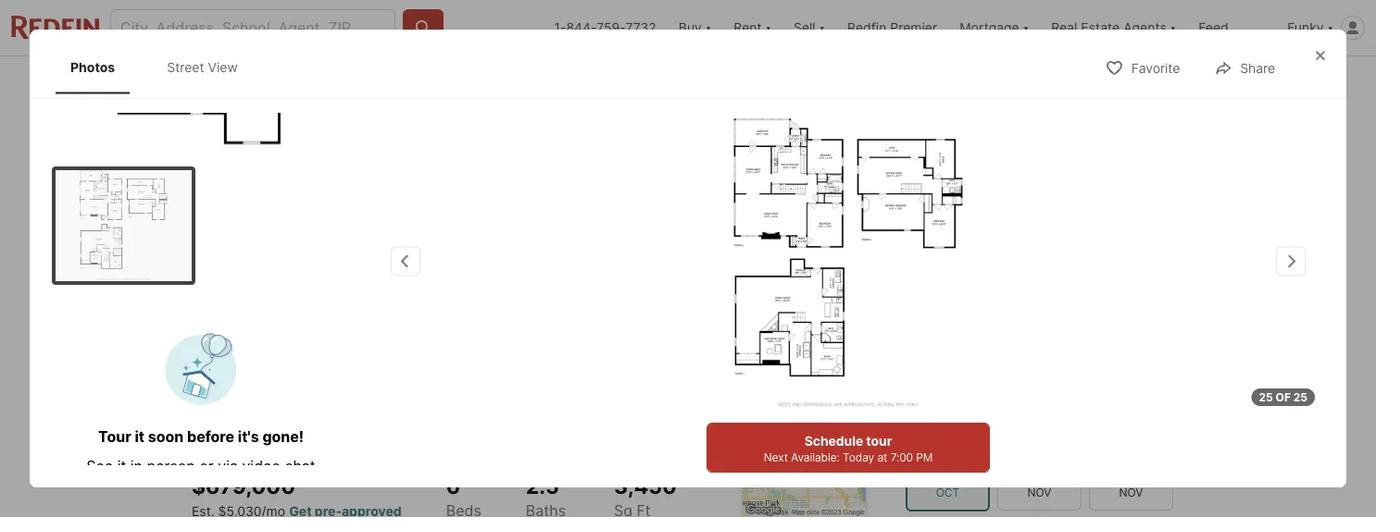Task type: vqa. For each thing, say whether or not it's contained in the screenshot.
5051 W Balmoral Ave
yes



Task type: describe. For each thing, give the bounding box(es) containing it.
7:00
[[890, 451, 913, 464]]

dialog containing tour it soon before it's gone!
[[30, 0, 1346, 518]]

in
[[130, 458, 143, 476]]

sale
[[238, 396, 270, 412]]

for sale -
[[208, 396, 283, 412]]

0 horizontal spatial share button
[[1092, 62, 1184, 100]]

oct
[[936, 487, 960, 500]]

1 5051 w balmoral ave, chicago, il 60630 image from the left
[[192, 108, 684, 372]]

at
[[877, 451, 887, 464]]

favorite button
[[1090, 48, 1196, 86]]

tuesday
[[922, 436, 973, 450]]

2 nov from the left
[[1119, 487, 1143, 500]]

1-844-759-7732 link
[[554, 20, 656, 36]]

5051
[[192, 431, 228, 449]]

today
[[843, 451, 874, 464]]

5051 w balmoral ave image
[[645, 111, 1051, 416]]

redfin premier
[[847, 20, 937, 36]]

street view tab
[[152, 44, 253, 90]]

1 horizontal spatial share button
[[1198, 48, 1291, 86]]

3 5051 w balmoral ave, chicago, il 60630 image from the left
[[942, 108, 1184, 372]]

feed button
[[1187, 0, 1276, 56]]

1-
[[554, 20, 566, 36]]

$679,000
[[192, 473, 295, 499]]

image image
[[56, 171, 192, 282]]

go
[[894, 394, 924, 420]]

or
[[199, 458, 214, 476]]

redfin
[[847, 20, 886, 36]]

share inside dialog
[[1240, 60, 1275, 76]]

2 tab from the left
[[405, 60, 545, 105]]

available:
[[791, 451, 840, 464]]

tour it soon before it's gone!
[[98, 429, 304, 447]]

via
[[218, 458, 238, 476]]

photos
[[70, 59, 115, 75]]

7732
[[625, 20, 656, 36]]

go tour this home
[[894, 394, 1080, 420]]

-
[[273, 396, 279, 412]]

for
[[208, 396, 234, 412]]

gone!
[[262, 429, 304, 447]]

next
[[764, 451, 788, 464]]

pm
[[916, 451, 933, 464]]

map entry image
[[743, 394, 866, 518]]

person
[[147, 458, 195, 476]]

2 nov button from the left
[[1089, 426, 1173, 511]]

1 25 from the left
[[1259, 391, 1273, 404]]

redfin premier button
[[836, 0, 948, 56]]

4 tab from the left
[[694, 60, 785, 105]]

1 nov button from the left
[[997, 426, 1082, 511]]

view
[[208, 59, 238, 75]]

soon
[[148, 429, 184, 447]]

see
[[86, 458, 113, 476]]

it's
[[238, 429, 259, 447]]

0 horizontal spatial share
[[1134, 74, 1169, 89]]



Task type: locate. For each thing, give the bounding box(es) containing it.
video
[[242, 458, 281, 476]]

share button
[[1198, 48, 1291, 86], [1092, 62, 1184, 100]]

25
[[1259, 391, 1273, 404], [1293, 391, 1307, 404]]

it for see
[[117, 458, 126, 476]]

before
[[187, 429, 234, 447]]

25 of 25
[[1259, 391, 1307, 404]]

it for tour
[[135, 429, 144, 447]]

0 vertical spatial tour
[[929, 394, 972, 420]]

street view
[[167, 59, 238, 75]]

0 horizontal spatial 25
[[1259, 391, 1273, 404]]

759-
[[597, 20, 625, 36]]

photos tab
[[56, 44, 130, 90]]

2 25 from the left
[[1293, 391, 1307, 404]]

w
[[232, 431, 247, 449]]

schedule tour next available: today at 7:00 pm
[[764, 433, 933, 464]]

1 vertical spatial tour
[[866, 433, 892, 449]]

share
[[1240, 60, 1275, 76], [1134, 74, 1169, 89]]

0 horizontal spatial nov
[[1027, 487, 1051, 500]]

2.5
[[526, 473, 559, 499]]

premier
[[890, 20, 937, 36]]

1 nov from the left
[[1027, 487, 1051, 500]]

3,450
[[614, 473, 677, 499]]

tour up at
[[866, 433, 892, 449]]

0 horizontal spatial nov button
[[997, 426, 1082, 511]]

1 horizontal spatial tour
[[929, 394, 972, 420]]

tour up the tuesday
[[929, 394, 972, 420]]

1 horizontal spatial 25
[[1293, 391, 1307, 404]]

844-
[[566, 20, 597, 36]]

ave
[[317, 431, 345, 449]]

1 vertical spatial it
[[117, 458, 126, 476]]

3 tab from the left
[[545, 60, 694, 105]]

see it in person or via video chat
[[86, 458, 315, 476]]

nov
[[1027, 487, 1051, 500], [1119, 487, 1143, 500]]

5051 w balmoral ave
[[192, 431, 345, 449]]

0 horizontal spatial tour
[[866, 433, 892, 449]]

2 5051 w balmoral ave, chicago, il 60630 image from the left
[[692, 108, 934, 372]]

tab list
[[52, 41, 271, 94], [192, 56, 800, 105]]

2 horizontal spatial 5051 w balmoral ave, chicago, il 60630 image
[[942, 108, 1184, 372]]

0 horizontal spatial 5051 w balmoral ave, chicago, il 60630 image
[[192, 108, 684, 372]]

25 left of on the right of the page
[[1259, 391, 1273, 404]]

feed
[[1198, 20, 1229, 36]]

1 horizontal spatial nov button
[[1089, 426, 1173, 511]]

submit search image
[[414, 19, 432, 37]]

tour for schedule
[[866, 433, 892, 449]]

tour
[[98, 429, 131, 447]]

tour for go
[[929, 394, 972, 420]]

tab list containing photos
[[52, 41, 271, 94]]

street
[[167, 59, 204, 75]]

1 horizontal spatial 5051 w balmoral ave, chicago, il 60630 image
[[692, 108, 934, 372]]

it left in
[[117, 458, 126, 476]]

0 vertical spatial it
[[135, 429, 144, 447]]

it
[[135, 429, 144, 447], [117, 458, 126, 476]]

tour inside schedule tour next available: today at 7:00 pm
[[866, 433, 892, 449]]

6
[[446, 473, 460, 499]]

Nov button
[[997, 426, 1082, 511], [1089, 426, 1173, 511]]

schedule
[[804, 433, 863, 449]]

1-844-759-7732
[[554, 20, 656, 36]]

City, Address, School, Agent, ZIP search field
[[110, 9, 395, 46]]

none button containing 31
[[906, 425, 990, 512]]

31
[[932, 452, 963, 485]]

1 tab from the left
[[302, 60, 405, 105]]

5051 w balmoral ave, chicago, il 60630 image
[[192, 108, 684, 372], [692, 108, 934, 372], [942, 108, 1184, 372]]

1 horizontal spatial share
[[1240, 60, 1275, 76]]

tab list inside dialog
[[52, 41, 271, 94]]

balmoral
[[250, 431, 314, 449]]

tour
[[929, 394, 972, 420], [866, 433, 892, 449]]

chat
[[285, 458, 315, 476]]

1 horizontal spatial nov
[[1119, 487, 1143, 500]]

tuesday 31 oct
[[922, 436, 973, 500]]

tab
[[302, 60, 405, 105], [405, 60, 545, 105], [545, 60, 694, 105], [694, 60, 785, 105]]

home
[[1021, 394, 1080, 420]]

0 horizontal spatial it
[[117, 458, 126, 476]]

25 right of on the right of the page
[[1293, 391, 1307, 404]]

of
[[1276, 391, 1291, 404]]

None button
[[906, 425, 990, 512]]

1 horizontal spatial it
[[135, 429, 144, 447]]

it right tour
[[135, 429, 144, 447]]

dialog
[[30, 0, 1346, 518]]

favorite
[[1131, 60, 1180, 76]]

this
[[977, 394, 1016, 420]]



